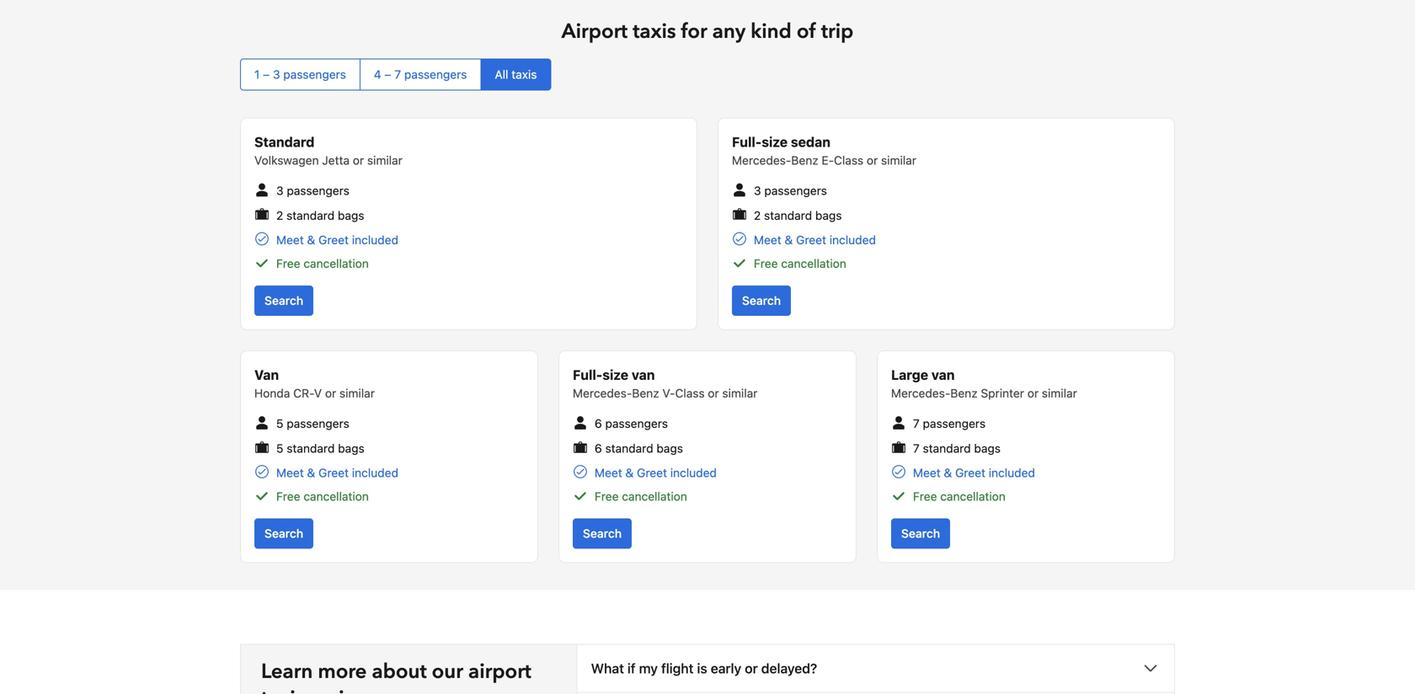 Task type: vqa. For each thing, say whether or not it's contained in the screenshot.
holiday
no



Task type: describe. For each thing, give the bounding box(es) containing it.
learn
[[261, 658, 313, 686]]

search for jetta
[[265, 294, 303, 308]]

v-
[[663, 386, 675, 400]]

passengers right 1
[[283, 67, 346, 81]]

7 standard bags
[[913, 441, 1001, 455]]

similar inside van honda cr-v or similar
[[340, 386, 375, 400]]

6 standard bags
[[595, 441, 683, 455]]

standard
[[254, 134, 315, 150]]

cancellation for sedan
[[781, 257, 847, 271]]

search for van
[[583, 527, 622, 541]]

class for van
[[675, 386, 705, 400]]

what if my flight is early or delayed? button
[[578, 645, 1174, 692]]

benz for sedan
[[791, 153, 819, 167]]

my
[[639, 661, 658, 677]]

greet for sedan
[[796, 233, 827, 247]]

standard volkswagen jetta or similar
[[254, 134, 403, 167]]

full-size sedan mercedes-benz e-class or similar
[[732, 134, 917, 167]]

more
[[318, 658, 367, 686]]

bags for van
[[657, 441, 683, 455]]

search for cr-
[[265, 527, 303, 541]]

7 inside sort results by element
[[395, 67, 401, 81]]

& for jetta
[[307, 233, 315, 247]]

taxis for all
[[512, 67, 537, 81]]

free for cr-
[[276, 490, 300, 504]]

included for sedan
[[830, 233, 876, 247]]

size for sedan
[[762, 134, 788, 150]]

benz inside the large van mercedes-benz sprinter or similar
[[951, 386, 978, 400]]

meet & greet included for jetta
[[276, 233, 398, 247]]

all taxis
[[495, 67, 537, 81]]

free for van
[[595, 490, 619, 504]]

4 – 7 passengers
[[374, 67, 467, 81]]

6 for 6 standard bags
[[595, 441, 602, 455]]

7 passengers
[[913, 417, 986, 431]]

van honda cr-v or similar
[[254, 367, 375, 400]]

meet & greet included for cr-
[[276, 466, 398, 480]]

5 for 5 standard bags
[[276, 441, 284, 455]]

free cancellation for cr-
[[276, 490, 369, 504]]

3 passengers for volkswagen
[[276, 184, 350, 198]]

free for sedan
[[754, 257, 778, 271]]

full- for full-size van
[[573, 367, 603, 383]]

bags for mercedes-
[[974, 441, 1001, 455]]

3 passengers for size
[[754, 184, 827, 198]]

free cancellation for mercedes-
[[913, 490, 1006, 504]]

van inside full-size van mercedes-benz v-class or similar
[[632, 367, 655, 383]]

meet for mercedes-
[[913, 466, 941, 480]]

3 for full-
[[754, 184, 761, 198]]

search button for jetta
[[254, 286, 314, 316]]

cancellation for mercedes-
[[940, 490, 1006, 504]]

2 for size
[[754, 208, 761, 222]]

volkswagen
[[254, 153, 319, 167]]

our
[[432, 658, 463, 686]]

& for sedan
[[785, 233, 793, 247]]

6 passengers
[[595, 417, 668, 431]]

of
[[797, 18, 816, 45]]

sedan
[[791, 134, 831, 150]]

1 – 3 passengers
[[254, 67, 346, 81]]

cancellation for jetta
[[304, 257, 369, 271]]

honda
[[254, 386, 290, 400]]

similar inside the large van mercedes-benz sprinter or similar
[[1042, 386, 1077, 400]]

standard for cr-
[[287, 441, 335, 455]]

cancellation for van
[[622, 490, 687, 504]]

van inside the large van mercedes-benz sprinter or similar
[[932, 367, 955, 383]]

6 for 6 passengers
[[595, 417, 602, 431]]

similar inside full-size van mercedes-benz v-class or similar
[[722, 386, 758, 400]]

included for cr-
[[352, 466, 398, 480]]

standard for sedan
[[764, 208, 812, 222]]

airport taxis for any kind of trip
[[562, 18, 854, 45]]

meet for sedan
[[754, 233, 782, 247]]

any
[[712, 18, 746, 45]]

airport
[[562, 18, 628, 45]]

included for mercedes-
[[989, 466, 1035, 480]]

passengers right 4
[[404, 67, 467, 81]]

mercedes- for sedan
[[732, 153, 791, 167]]

cr-
[[293, 386, 314, 400]]

similar inside full-size sedan mercedes-benz e-class or similar
[[881, 153, 917, 167]]

2 for volkswagen
[[276, 208, 283, 222]]

meet for cr-
[[276, 466, 304, 480]]

meet for jetta
[[276, 233, 304, 247]]

e-
[[822, 153, 834, 167]]

similar inside standard volkswagen jetta or similar
[[367, 153, 403, 167]]

trip
[[821, 18, 854, 45]]

2 standard bags for jetta
[[276, 208, 364, 222]]

1
[[254, 67, 260, 81]]

search for mercedes-
[[901, 527, 940, 541]]

or inside full-size van mercedes-benz v-class or similar
[[708, 386, 719, 400]]

free cancellation for van
[[595, 490, 687, 504]]

passengers for full-size van
[[605, 417, 668, 431]]

2 standard bags for sedan
[[754, 208, 842, 222]]

free for mercedes-
[[913, 490, 937, 504]]

bags for jetta
[[338, 208, 364, 222]]



Task type: locate. For each thing, give the bounding box(es) containing it.
standard for mercedes-
[[923, 441, 971, 455]]

1 vertical spatial taxis
[[512, 67, 537, 81]]

delayed?
[[761, 661, 817, 677]]

3 passengers down e-
[[754, 184, 827, 198]]

early
[[711, 661, 742, 677]]

cancellation
[[304, 257, 369, 271], [781, 257, 847, 271], [304, 490, 369, 504], [622, 490, 687, 504], [940, 490, 1006, 504]]

search button
[[254, 286, 314, 316], [732, 286, 791, 316], [254, 519, 314, 549], [573, 519, 632, 549], [891, 519, 950, 549]]

benz inside full-size sedan mercedes-benz e-class or similar
[[791, 153, 819, 167]]

similar right v
[[340, 386, 375, 400]]

what if my flight is early or delayed?
[[591, 661, 817, 677]]

passengers for full-size sedan
[[764, 184, 827, 198]]

5 for 5 passengers
[[276, 417, 284, 431]]

1 vertical spatial 7
[[913, 417, 920, 431]]

7 down 7 passengers
[[913, 441, 920, 455]]

or right v
[[325, 386, 336, 400]]

1 5 from the top
[[276, 417, 284, 431]]

4
[[374, 67, 381, 81]]

class
[[834, 153, 864, 167], [675, 386, 705, 400]]

benz inside full-size van mercedes-benz v-class or similar
[[632, 386, 659, 400]]

mercedes- up 6 passengers
[[573, 386, 632, 400]]

3 right 1
[[273, 67, 280, 81]]

or
[[353, 153, 364, 167], [867, 153, 878, 167], [325, 386, 336, 400], [708, 386, 719, 400], [1028, 386, 1039, 400], [745, 661, 758, 677]]

1 vertical spatial full-
[[573, 367, 603, 383]]

size left sedan
[[762, 134, 788, 150]]

5 standard bags
[[276, 441, 365, 455]]

large
[[891, 367, 929, 383]]

kind
[[751, 18, 792, 45]]

& for van
[[626, 466, 634, 480]]

or inside the large van mercedes-benz sprinter or similar
[[1028, 386, 1039, 400]]

bags down 6 passengers
[[657, 441, 683, 455]]

1 horizontal spatial 2
[[754, 208, 761, 222]]

search button for mercedes-
[[891, 519, 950, 549]]

standard down volkswagen on the top
[[287, 208, 335, 222]]

0 horizontal spatial van
[[632, 367, 655, 383]]

1 horizontal spatial full-
[[732, 134, 762, 150]]

van up 6 passengers
[[632, 367, 655, 383]]

passengers down e-
[[764, 184, 827, 198]]

passengers up 7 standard bags
[[923, 417, 986, 431]]

full- inside full-size van mercedes-benz v-class or similar
[[573, 367, 603, 383]]

1 vertical spatial 5
[[276, 441, 284, 455]]

standard
[[287, 208, 335, 222], [764, 208, 812, 222], [287, 441, 335, 455], [605, 441, 653, 455], [923, 441, 971, 455]]

mercedes- down sedan
[[732, 153, 791, 167]]

passengers for van
[[287, 417, 349, 431]]

passengers up the 5 standard bags
[[287, 417, 349, 431]]

class inside full-size sedan mercedes-benz e-class or similar
[[834, 153, 864, 167]]

free for jetta
[[276, 257, 300, 271]]

standard down 5 passengers
[[287, 441, 335, 455]]

0 horizontal spatial mercedes-
[[573, 386, 632, 400]]

greet for van
[[637, 466, 667, 480]]

large van mercedes-benz sprinter or similar
[[891, 367, 1077, 400]]

– for 3
[[263, 67, 270, 81]]

for
[[681, 18, 707, 45]]

included
[[352, 233, 398, 247], [830, 233, 876, 247], [352, 466, 398, 480], [670, 466, 717, 480], [989, 466, 1035, 480]]

greet
[[319, 233, 349, 247], [796, 233, 827, 247], [319, 466, 349, 480], [637, 466, 667, 480], [955, 466, 986, 480]]

bags for sedan
[[815, 208, 842, 222]]

standard for jetta
[[287, 208, 335, 222]]

full- up 6 passengers
[[573, 367, 603, 383]]

2 6 from the top
[[595, 441, 602, 455]]

0 vertical spatial 5
[[276, 417, 284, 431]]

mercedes-
[[732, 153, 791, 167], [573, 386, 632, 400], [891, 386, 951, 400]]

greet for cr-
[[319, 466, 349, 480]]

or right v-
[[708, 386, 719, 400]]

taxis for airport
[[633, 18, 676, 45]]

7 for 7 standard bags
[[913, 441, 920, 455]]

service
[[301, 685, 366, 694]]

mercedes- down large
[[891, 386, 951, 400]]

size inside full-size sedan mercedes-benz e-class or similar
[[762, 134, 788, 150]]

7
[[395, 67, 401, 81], [913, 417, 920, 431], [913, 441, 920, 455]]

7 up 7 standard bags
[[913, 417, 920, 431]]

mercedes- inside full-size sedan mercedes-benz e-class or similar
[[732, 153, 791, 167]]

mercedes- inside the large van mercedes-benz sprinter or similar
[[891, 386, 951, 400]]

5 passengers
[[276, 417, 349, 431]]

taxis inside sort results by element
[[512, 67, 537, 81]]

6 up 6 standard bags on the left
[[595, 417, 602, 431]]

2 5 from the top
[[276, 441, 284, 455]]

– right 4
[[385, 67, 391, 81]]

meet & greet included down the jetta
[[276, 233, 398, 247]]

free cancellation for jetta
[[276, 257, 369, 271]]

3 passengers
[[276, 184, 350, 198], [754, 184, 827, 198]]

2 van from the left
[[932, 367, 955, 383]]

5 down honda
[[276, 417, 284, 431]]

free
[[276, 257, 300, 271], [754, 257, 778, 271], [276, 490, 300, 504], [595, 490, 619, 504], [913, 490, 937, 504]]

meet & greet included for mercedes-
[[913, 466, 1035, 480]]

meet & greet included down e-
[[754, 233, 876, 247]]

2 2 standard bags from the left
[[754, 208, 842, 222]]

2
[[276, 208, 283, 222], [754, 208, 761, 222]]

free cancellation
[[276, 257, 369, 271], [754, 257, 847, 271], [276, 490, 369, 504], [595, 490, 687, 504], [913, 490, 1006, 504]]

bags
[[338, 208, 364, 222], [815, 208, 842, 222], [338, 441, 365, 455], [657, 441, 683, 455], [974, 441, 1001, 455]]

3 for standard
[[276, 184, 284, 198]]

meet & greet included for van
[[595, 466, 717, 480]]

3 down volkswagen on the top
[[276, 184, 284, 198]]

or inside van honda cr-v or similar
[[325, 386, 336, 400]]

5
[[276, 417, 284, 431], [276, 441, 284, 455]]

1 van from the left
[[632, 367, 655, 383]]

meet & greet included for sedan
[[754, 233, 876, 247]]

search button for cr-
[[254, 519, 314, 549]]

0 horizontal spatial 3 passengers
[[276, 184, 350, 198]]

van right large
[[932, 367, 955, 383]]

jetta
[[322, 153, 350, 167]]

bags down 5 passengers
[[338, 441, 365, 455]]

2 2 from the left
[[754, 208, 761, 222]]

free cancellation for sedan
[[754, 257, 847, 271]]

or inside standard volkswagen jetta or similar
[[353, 153, 364, 167]]

or right the jetta
[[353, 153, 364, 167]]

2 3 passengers from the left
[[754, 184, 827, 198]]

1 horizontal spatial van
[[932, 367, 955, 383]]

bags down e-
[[815, 208, 842, 222]]

standard for van
[[605, 441, 653, 455]]

3 passengers down the jetta
[[276, 184, 350, 198]]

0 horizontal spatial taxis
[[512, 67, 537, 81]]

benz up 7 passengers
[[951, 386, 978, 400]]

2 standard bags down the jetta
[[276, 208, 364, 222]]

2 – from the left
[[385, 67, 391, 81]]

2 standard bags
[[276, 208, 364, 222], [754, 208, 842, 222]]

standard down 6 passengers
[[605, 441, 653, 455]]

or right early
[[745, 661, 758, 677]]

0 vertical spatial size
[[762, 134, 788, 150]]

taxis
[[633, 18, 676, 45], [512, 67, 537, 81]]

2 vertical spatial 7
[[913, 441, 920, 455]]

passengers for large van
[[923, 417, 986, 431]]

taxi
[[261, 685, 295, 694]]

cancellation for cr-
[[304, 490, 369, 504]]

1 6 from the top
[[595, 417, 602, 431]]

full- left sedan
[[732, 134, 762, 150]]

0 vertical spatial taxis
[[633, 18, 676, 45]]

1 horizontal spatial mercedes-
[[732, 153, 791, 167]]

what
[[591, 661, 624, 677]]

or right sprinter
[[1028, 386, 1039, 400]]

mercedes- inside full-size van mercedes-benz v-class or similar
[[573, 386, 632, 400]]

meet & greet included down 6 standard bags on the left
[[595, 466, 717, 480]]

2 horizontal spatial mercedes-
[[891, 386, 951, 400]]

benz down sedan
[[791, 153, 819, 167]]

1 horizontal spatial 2 standard bags
[[754, 208, 842, 222]]

– right 1
[[263, 67, 270, 81]]

full- for full-size sedan
[[732, 134, 762, 150]]

or right e-
[[867, 153, 878, 167]]

0 vertical spatial full-
[[732, 134, 762, 150]]

meet
[[276, 233, 304, 247], [754, 233, 782, 247], [276, 466, 304, 480], [595, 466, 622, 480], [913, 466, 941, 480]]

size up 6 passengers
[[603, 367, 629, 383]]

greet for jetta
[[319, 233, 349, 247]]

sort results by element
[[240, 59, 1175, 91]]

7 for 7 passengers
[[913, 417, 920, 431]]

1 horizontal spatial class
[[834, 153, 864, 167]]

3 inside sort results by element
[[273, 67, 280, 81]]

benz left v-
[[632, 386, 659, 400]]

if
[[628, 661, 636, 677]]

search for sedan
[[742, 294, 781, 308]]

3 down full-size sedan mercedes-benz e-class or similar
[[754, 184, 761, 198]]

taxis right 'all'
[[512, 67, 537, 81]]

0 vertical spatial class
[[834, 153, 864, 167]]

greet down the jetta
[[319, 233, 349, 247]]

– for 7
[[385, 67, 391, 81]]

1 – from the left
[[263, 67, 270, 81]]

passengers for standard
[[287, 184, 350, 198]]

bags down the jetta
[[338, 208, 364, 222]]

search button for van
[[573, 519, 632, 549]]

similar right sprinter
[[1042, 386, 1077, 400]]

1 horizontal spatial taxis
[[633, 18, 676, 45]]

meet & greet included down 7 standard bags
[[913, 466, 1035, 480]]

1 vertical spatial 6
[[595, 441, 602, 455]]

1 vertical spatial size
[[603, 367, 629, 383]]

size
[[762, 134, 788, 150], [603, 367, 629, 383]]

similar right v-
[[722, 386, 758, 400]]

2 standard bags down e-
[[754, 208, 842, 222]]

1 2 standard bags from the left
[[276, 208, 364, 222]]

greet down 7 standard bags
[[955, 466, 986, 480]]

0 horizontal spatial full-
[[573, 367, 603, 383]]

bags down 7 passengers
[[974, 441, 1001, 455]]

standard down full-size sedan mercedes-benz e-class or similar
[[764, 208, 812, 222]]

full-
[[732, 134, 762, 150], [573, 367, 603, 383]]

1 vertical spatial class
[[675, 386, 705, 400]]

v
[[314, 386, 322, 400]]

0 horizontal spatial 2 standard bags
[[276, 208, 364, 222]]

full- inside full-size sedan mercedes-benz e-class or similar
[[732, 134, 762, 150]]

0 horizontal spatial size
[[603, 367, 629, 383]]

or inside dropdown button
[[745, 661, 758, 677]]

class for sedan
[[834, 153, 864, 167]]

airport
[[468, 658, 531, 686]]

standard down 7 passengers
[[923, 441, 971, 455]]

&
[[307, 233, 315, 247], [785, 233, 793, 247], [307, 466, 315, 480], [626, 466, 634, 480], [944, 466, 952, 480]]

3
[[273, 67, 280, 81], [276, 184, 284, 198], [754, 184, 761, 198]]

1 horizontal spatial size
[[762, 134, 788, 150]]

& for cr-
[[307, 466, 315, 480]]

is
[[697, 661, 707, 677]]

0 horizontal spatial –
[[263, 67, 270, 81]]

0 vertical spatial 6
[[595, 417, 602, 431]]

0 horizontal spatial class
[[675, 386, 705, 400]]

size for van
[[603, 367, 629, 383]]

5 down 5 passengers
[[276, 441, 284, 455]]

included for jetta
[[352, 233, 398, 247]]

meet & greet included
[[276, 233, 398, 247], [754, 233, 876, 247], [276, 466, 398, 480], [595, 466, 717, 480], [913, 466, 1035, 480]]

about
[[372, 658, 427, 686]]

1 horizontal spatial –
[[385, 67, 391, 81]]

passengers
[[283, 67, 346, 81], [404, 67, 467, 81], [287, 184, 350, 198], [764, 184, 827, 198], [287, 417, 349, 431], [605, 417, 668, 431], [923, 417, 986, 431]]

size inside full-size van mercedes-benz v-class or similar
[[603, 367, 629, 383]]

learn more about our airport taxi service
[[261, 658, 531, 694]]

2 horizontal spatial benz
[[951, 386, 978, 400]]

meet & greet included down the 5 standard bags
[[276, 466, 398, 480]]

sprinter
[[981, 386, 1024, 400]]

0 horizontal spatial 2
[[276, 208, 283, 222]]

benz for van
[[632, 386, 659, 400]]

0 vertical spatial 7
[[395, 67, 401, 81]]

& for mercedes-
[[944, 466, 952, 480]]

van
[[254, 367, 279, 383]]

greet down 6 standard bags on the left
[[637, 466, 667, 480]]

greet down the 5 standard bags
[[319, 466, 349, 480]]

1 2 from the left
[[276, 208, 283, 222]]

similar
[[367, 153, 403, 167], [881, 153, 917, 167], [340, 386, 375, 400], [722, 386, 758, 400], [1042, 386, 1077, 400]]

1 horizontal spatial benz
[[791, 153, 819, 167]]

search button for sedan
[[732, 286, 791, 316]]

similar right the jetta
[[367, 153, 403, 167]]

van
[[632, 367, 655, 383], [932, 367, 955, 383]]

6 down 6 passengers
[[595, 441, 602, 455]]

passengers down the jetta
[[287, 184, 350, 198]]

6
[[595, 417, 602, 431], [595, 441, 602, 455]]

full-size van mercedes-benz v-class or similar
[[573, 367, 758, 400]]

benz
[[791, 153, 819, 167], [632, 386, 659, 400], [951, 386, 978, 400]]

taxis left for
[[633, 18, 676, 45]]

all
[[495, 67, 508, 81]]

bags for cr-
[[338, 441, 365, 455]]

flight
[[661, 661, 694, 677]]

–
[[263, 67, 270, 81], [385, 67, 391, 81]]

0 horizontal spatial benz
[[632, 386, 659, 400]]

meet for van
[[595, 466, 622, 480]]

included for van
[[670, 466, 717, 480]]

passengers up 6 standard bags on the left
[[605, 417, 668, 431]]

7 right 4
[[395, 67, 401, 81]]

greet for mercedes-
[[955, 466, 986, 480]]

or inside full-size sedan mercedes-benz e-class or similar
[[867, 153, 878, 167]]

greet down e-
[[796, 233, 827, 247]]

1 3 passengers from the left
[[276, 184, 350, 198]]

similar right e-
[[881, 153, 917, 167]]

class inside full-size van mercedes-benz v-class or similar
[[675, 386, 705, 400]]

mercedes- for van
[[573, 386, 632, 400]]

search
[[265, 294, 303, 308], [742, 294, 781, 308], [265, 527, 303, 541], [583, 527, 622, 541], [901, 527, 940, 541]]

1 horizontal spatial 3 passengers
[[754, 184, 827, 198]]



